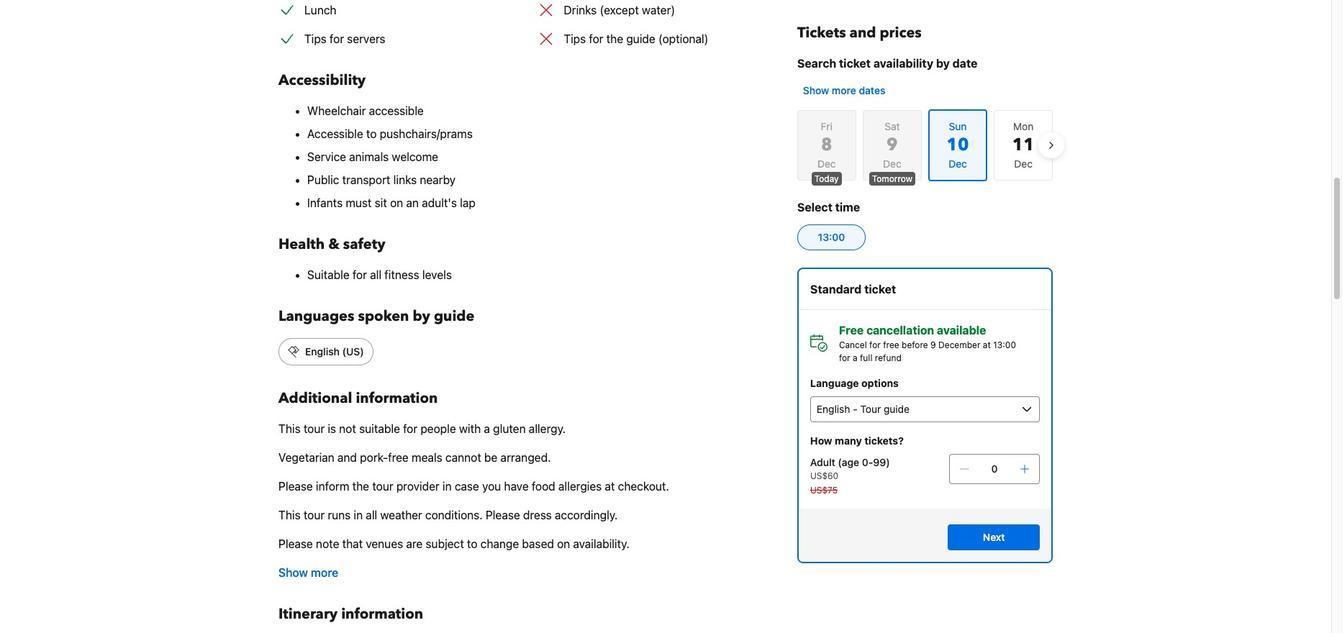 Task type: describe. For each thing, give the bounding box(es) containing it.
standard
[[810, 283, 862, 296]]

date
[[953, 57, 978, 70]]

suitable
[[359, 423, 400, 435]]

safety
[[343, 235, 385, 254]]

venues
[[366, 538, 403, 551]]

0-
[[862, 456, 873, 469]]

vegetarian and pork-free meals cannot be arranged.
[[279, 451, 551, 464]]

health & safety
[[279, 235, 385, 254]]

links
[[394, 173, 417, 186]]

adult's
[[422, 197, 457, 209]]

animals
[[349, 150, 389, 163]]

sat
[[885, 120, 900, 132]]

based
[[522, 538, 554, 551]]

please note that venues are subject to change based on availability.
[[279, 538, 630, 551]]

this tour runs in all weather conditions. please dress accordingly.
[[279, 509, 618, 522]]

adult
[[810, 456, 836, 469]]

8
[[821, 133, 832, 157]]

accordingly.
[[555, 509, 618, 522]]

runs
[[328, 509, 351, 522]]

health
[[279, 235, 325, 254]]

additional
[[279, 389, 352, 408]]

wheelchair accessible
[[307, 104, 424, 117]]

9 inside free cancellation available cancel for free before 9 december at 13:00 for a full refund
[[931, 340, 936, 351]]

show for show more
[[279, 567, 308, 579]]

0 horizontal spatial 13:00
[[818, 231, 845, 243]]

0 horizontal spatial free
[[388, 451, 409, 464]]

dates
[[859, 84, 886, 96]]

information for additional information
[[356, 389, 438, 408]]

1 vertical spatial a
[[484, 423, 490, 435]]

this tour is not suitable for people with a gluten allergy.
[[279, 423, 566, 435]]

vegetarian
[[279, 451, 335, 464]]

0 vertical spatial all
[[370, 268, 382, 281]]

languages
[[279, 307, 354, 326]]

language
[[810, 377, 859, 389]]

meals
[[412, 451, 443, 464]]

0 horizontal spatial on
[[390, 197, 403, 209]]

cancellation
[[867, 324, 934, 337]]

search ticket availability by date
[[797, 57, 978, 70]]

refund
[[875, 353, 902, 364]]

for down safety
[[353, 268, 367, 281]]

you
[[482, 480, 501, 493]]

service
[[307, 150, 346, 163]]

case
[[455, 480, 479, 493]]

language options
[[810, 377, 899, 389]]

tickets and prices
[[797, 23, 922, 42]]

before
[[902, 340, 928, 351]]

more for show more dates
[[832, 84, 856, 96]]

people
[[421, 423, 456, 435]]

public
[[307, 173, 339, 186]]

0 vertical spatial by
[[936, 57, 950, 70]]

tips for tips for servers
[[304, 32, 327, 45]]

show more dates
[[803, 84, 886, 96]]

accessibility
[[279, 71, 366, 90]]

(except
[[600, 4, 639, 17]]

infants
[[307, 197, 343, 209]]

that
[[342, 538, 363, 551]]

additional information
[[279, 389, 438, 408]]

1 vertical spatial tour
[[372, 480, 393, 493]]

1 vertical spatial in
[[354, 509, 363, 522]]

sit
[[375, 197, 387, 209]]

available
[[937, 324, 986, 337]]

arranged.
[[501, 451, 551, 464]]

for down cancel
[[839, 353, 851, 364]]

conditions.
[[425, 509, 483, 522]]

mon
[[1014, 120, 1034, 132]]

prices
[[880, 23, 922, 42]]

0 vertical spatial in
[[443, 480, 452, 493]]

show more dates button
[[797, 78, 891, 104]]

levels
[[422, 268, 452, 281]]

us$75
[[810, 485, 838, 496]]

be
[[484, 451, 498, 464]]

note
[[316, 538, 339, 551]]

welcome
[[392, 150, 438, 163]]

guide for by
[[434, 307, 475, 326]]

0
[[992, 463, 998, 475]]

allergy.
[[529, 423, 566, 435]]

the for tour
[[352, 480, 369, 493]]

pushchairs/prams
[[380, 127, 473, 140]]

tomorrow
[[872, 173, 913, 184]]

food
[[532, 480, 556, 493]]

pork-
[[360, 451, 388, 464]]

dec for 9
[[883, 158, 902, 170]]

an
[[406, 197, 419, 209]]

tips for servers
[[304, 32, 386, 45]]



Task type: vqa. For each thing, say whether or not it's contained in the screenshot.
Mon
yes



Task type: locate. For each thing, give the bounding box(es) containing it.
1 this from the top
[[279, 423, 301, 435]]

and left pork-
[[338, 451, 357, 464]]

and left the prices
[[850, 23, 876, 42]]

the
[[607, 32, 623, 45], [352, 480, 369, 493]]

0 horizontal spatial in
[[354, 509, 363, 522]]

0 vertical spatial tour
[[304, 423, 325, 435]]

0 vertical spatial free
[[883, 340, 900, 351]]

at right december
[[983, 340, 991, 351]]

languages spoken by guide
[[279, 307, 475, 326]]

next
[[983, 531, 1005, 543]]

0 horizontal spatial the
[[352, 480, 369, 493]]

dec inside mon 11 dec
[[1015, 158, 1033, 170]]

1 vertical spatial 9
[[931, 340, 936, 351]]

1 horizontal spatial in
[[443, 480, 452, 493]]

cannot
[[446, 451, 481, 464]]

1 vertical spatial the
[[352, 480, 369, 493]]

please inform the tour provider in case you have food allergies at checkout.
[[279, 480, 669, 493]]

0 horizontal spatial 9
[[887, 133, 898, 157]]

0 vertical spatial information
[[356, 389, 438, 408]]

and for tickets
[[850, 23, 876, 42]]

transport
[[342, 173, 391, 186]]

2 dec from the left
[[883, 158, 902, 170]]

this
[[279, 423, 301, 435], [279, 509, 301, 522]]

ticket right standard
[[865, 283, 896, 296]]

tour down pork-
[[372, 480, 393, 493]]

and for vegetarian
[[338, 451, 357, 464]]

english (us)
[[305, 346, 364, 358]]

information for itinerary information
[[341, 605, 423, 624]]

please for venues
[[279, 538, 313, 551]]

region containing 8
[[786, 104, 1065, 187]]

suitable for all fitness levels
[[307, 268, 452, 281]]

select
[[797, 201, 833, 214]]

1 horizontal spatial guide
[[626, 32, 656, 45]]

by left date
[[936, 57, 950, 70]]

more inside show more button
[[311, 567, 338, 579]]

0 vertical spatial more
[[832, 84, 856, 96]]

0 vertical spatial and
[[850, 23, 876, 42]]

1 vertical spatial at
[[605, 480, 615, 493]]

a left full
[[853, 353, 858, 364]]

0 horizontal spatial by
[[413, 307, 430, 326]]

with
[[459, 423, 481, 435]]

by right "spoken"
[[413, 307, 430, 326]]

information up suitable
[[356, 389, 438, 408]]

dec down 11
[[1015, 158, 1033, 170]]

change
[[481, 538, 519, 551]]

not
[[339, 423, 356, 435]]

must
[[346, 197, 372, 209]]

suitable
[[307, 268, 350, 281]]

this for this tour is not suitable for people with a gluten allergy.
[[279, 423, 301, 435]]

sat 9 dec tomorrow
[[872, 120, 913, 184]]

please for tour
[[279, 480, 313, 493]]

0 vertical spatial show
[[803, 84, 829, 96]]

free inside free cancellation available cancel for free before 9 december at 13:00 for a full refund
[[883, 340, 900, 351]]

show down search
[[803, 84, 829, 96]]

9
[[887, 133, 898, 157], [931, 340, 936, 351]]

0 horizontal spatial a
[[484, 423, 490, 435]]

more left "dates"
[[832, 84, 856, 96]]

checkout.
[[618, 480, 669, 493]]

all left weather
[[366, 509, 377, 522]]

in
[[443, 480, 452, 493], [354, 509, 363, 522]]

0 horizontal spatial more
[[311, 567, 338, 579]]

weather
[[380, 509, 422, 522]]

to right subject
[[467, 538, 478, 551]]

2 vertical spatial tour
[[304, 509, 325, 522]]

on right based
[[557, 538, 570, 551]]

show more button
[[279, 564, 338, 582]]

this left the runs
[[279, 509, 301, 522]]

fitness
[[385, 268, 419, 281]]

the right inform
[[352, 480, 369, 493]]

13:00 right december
[[993, 340, 1016, 351]]

in right the runs
[[354, 509, 363, 522]]

0 horizontal spatial to
[[366, 127, 377, 140]]

in left case
[[443, 480, 452, 493]]

0 vertical spatial the
[[607, 32, 623, 45]]

ticket up show more dates
[[839, 57, 871, 70]]

tips down the drinks
[[564, 32, 586, 45]]

99)
[[873, 456, 890, 469]]

dec inside sat 9 dec tomorrow
[[883, 158, 902, 170]]

free left meals
[[388, 451, 409, 464]]

1 horizontal spatial on
[[557, 538, 570, 551]]

1 horizontal spatial more
[[832, 84, 856, 96]]

11
[[1013, 133, 1035, 157]]

0 vertical spatial guide
[[626, 32, 656, 45]]

accessible
[[307, 127, 363, 140]]

2 horizontal spatial dec
[[1015, 158, 1033, 170]]

ticket for search
[[839, 57, 871, 70]]

to
[[366, 127, 377, 140], [467, 538, 478, 551]]

gluten
[[493, 423, 526, 435]]

allergies
[[559, 480, 602, 493]]

show for show more dates
[[803, 84, 829, 96]]

1 tips from the left
[[304, 32, 327, 45]]

1 vertical spatial more
[[311, 567, 338, 579]]

0 horizontal spatial tips
[[304, 32, 327, 45]]

fri
[[821, 120, 833, 132]]

next button
[[948, 525, 1040, 551]]

(us)
[[342, 346, 364, 358]]

13:00 down select time
[[818, 231, 845, 243]]

0 vertical spatial ticket
[[839, 57, 871, 70]]

tour
[[304, 423, 325, 435], [372, 480, 393, 493], [304, 509, 325, 522]]

subject
[[426, 538, 464, 551]]

13:00 inside free cancellation available cancel for free before 9 december at 13:00 for a full refund
[[993, 340, 1016, 351]]

have
[[504, 480, 529, 493]]

0 horizontal spatial at
[[605, 480, 615, 493]]

2 tips from the left
[[564, 32, 586, 45]]

1 vertical spatial ticket
[[865, 283, 896, 296]]

guide down water)
[[626, 32, 656, 45]]

13:00
[[818, 231, 845, 243], [993, 340, 1016, 351]]

all
[[370, 268, 382, 281], [366, 509, 377, 522]]

0 horizontal spatial dec
[[818, 158, 836, 170]]

0 horizontal spatial and
[[338, 451, 357, 464]]

1 horizontal spatial tips
[[564, 32, 586, 45]]

the for guide
[[607, 32, 623, 45]]

free up refund
[[883, 340, 900, 351]]

options
[[862, 377, 899, 389]]

1 horizontal spatial 13:00
[[993, 340, 1016, 351]]

fri 8 dec today
[[815, 120, 839, 184]]

1 vertical spatial by
[[413, 307, 430, 326]]

at inside free cancellation available cancel for free before 9 december at 13:00 for a full refund
[[983, 340, 991, 351]]

9 right before
[[931, 340, 936, 351]]

tour for not
[[304, 423, 325, 435]]

to up 'service animals welcome'
[[366, 127, 377, 140]]

0 vertical spatial 9
[[887, 133, 898, 157]]

please up show more on the left of the page
[[279, 538, 313, 551]]

3 dec from the left
[[1015, 158, 1033, 170]]

a right the with
[[484, 423, 490, 435]]

2 this from the top
[[279, 509, 301, 522]]

1 horizontal spatial show
[[803, 84, 829, 96]]

tour left is
[[304, 423, 325, 435]]

1 vertical spatial this
[[279, 509, 301, 522]]

1 horizontal spatial 9
[[931, 340, 936, 351]]

select time
[[797, 201, 860, 214]]

at
[[983, 340, 991, 351], [605, 480, 615, 493]]

for
[[330, 32, 344, 45], [589, 32, 604, 45], [353, 268, 367, 281], [870, 340, 881, 351], [839, 353, 851, 364], [403, 423, 418, 435]]

more
[[832, 84, 856, 96], [311, 567, 338, 579]]

all left 'fitness'
[[370, 268, 382, 281]]

(optional)
[[659, 32, 709, 45]]

by
[[936, 57, 950, 70], [413, 307, 430, 326]]

for left servers
[[330, 32, 344, 45]]

0 horizontal spatial guide
[[434, 307, 475, 326]]

show more
[[279, 567, 338, 579]]

service animals welcome
[[307, 150, 438, 163]]

0 vertical spatial to
[[366, 127, 377, 140]]

at right allergies
[[605, 480, 615, 493]]

1 horizontal spatial a
[[853, 353, 858, 364]]

dec inside fri 8 dec today
[[818, 158, 836, 170]]

1 horizontal spatial at
[[983, 340, 991, 351]]

more inside show more dates button
[[832, 84, 856, 96]]

many
[[835, 435, 862, 447]]

please
[[279, 480, 313, 493], [486, 509, 520, 522], [279, 538, 313, 551]]

are
[[406, 538, 423, 551]]

guide
[[626, 32, 656, 45], [434, 307, 475, 326]]

dec
[[818, 158, 836, 170], [883, 158, 902, 170], [1015, 158, 1033, 170]]

this up the vegetarian
[[279, 423, 301, 435]]

standard ticket
[[810, 283, 896, 296]]

1 horizontal spatial free
[[883, 340, 900, 351]]

tips down lunch on the top of page
[[304, 32, 327, 45]]

1 vertical spatial on
[[557, 538, 570, 551]]

dress
[[523, 509, 552, 522]]

search
[[797, 57, 837, 70]]

mon 11 dec
[[1013, 120, 1035, 170]]

1 vertical spatial to
[[467, 538, 478, 551]]

1 vertical spatial and
[[338, 451, 357, 464]]

1 horizontal spatial to
[[467, 538, 478, 551]]

1 horizontal spatial dec
[[883, 158, 902, 170]]

nearby
[[420, 173, 456, 186]]

please down the vegetarian
[[279, 480, 313, 493]]

9 down sat
[[887, 133, 898, 157]]

2 vertical spatial please
[[279, 538, 313, 551]]

more for show more
[[311, 567, 338, 579]]

today
[[815, 173, 839, 184]]

1 horizontal spatial and
[[850, 23, 876, 42]]

0 horizontal spatial show
[[279, 567, 308, 579]]

for left people at the bottom left of page
[[403, 423, 418, 435]]

drinks
[[564, 4, 597, 17]]

please up change
[[486, 509, 520, 522]]

more down note
[[311, 567, 338, 579]]

show
[[803, 84, 829, 96], [279, 567, 308, 579]]

tips for tips for the guide (optional)
[[564, 32, 586, 45]]

1 vertical spatial all
[[366, 509, 377, 522]]

for up full
[[870, 340, 881, 351]]

1 vertical spatial please
[[486, 509, 520, 522]]

lunch
[[304, 4, 337, 17]]

ticket
[[839, 57, 871, 70], [865, 283, 896, 296]]

1 horizontal spatial the
[[607, 32, 623, 45]]

on right sit
[[390, 197, 403, 209]]

&
[[328, 235, 340, 254]]

tour for in
[[304, 509, 325, 522]]

for down the drinks
[[589, 32, 604, 45]]

availability.
[[573, 538, 630, 551]]

guide down levels
[[434, 307, 475, 326]]

tour left the runs
[[304, 509, 325, 522]]

a inside free cancellation available cancel for free before 9 december at 13:00 for a full refund
[[853, 353, 858, 364]]

1 vertical spatial guide
[[434, 307, 475, 326]]

0 vertical spatial please
[[279, 480, 313, 493]]

0 vertical spatial at
[[983, 340, 991, 351]]

free
[[839, 324, 864, 337]]

infants must sit on an adult's lap
[[307, 197, 476, 209]]

this for this tour runs in all weather conditions. please dress accordingly.
[[279, 509, 301, 522]]

1 vertical spatial information
[[341, 605, 423, 624]]

0 vertical spatial a
[[853, 353, 858, 364]]

0 vertical spatial on
[[390, 197, 403, 209]]

adult (age 0-99) us$60
[[810, 456, 890, 482]]

1 dec from the left
[[818, 158, 836, 170]]

0 vertical spatial this
[[279, 423, 301, 435]]

servers
[[347, 32, 386, 45]]

show up itinerary
[[279, 567, 308, 579]]

1 vertical spatial free
[[388, 451, 409, 464]]

0 vertical spatial 13:00
[[818, 231, 845, 243]]

spoken
[[358, 307, 409, 326]]

1 horizontal spatial by
[[936, 57, 950, 70]]

9 inside sat 9 dec tomorrow
[[887, 133, 898, 157]]

dec up tomorrow
[[883, 158, 902, 170]]

ticket for standard
[[865, 283, 896, 296]]

guide for the
[[626, 32, 656, 45]]

dec up today
[[818, 158, 836, 170]]

accessible
[[369, 104, 424, 117]]

cancel
[[839, 340, 867, 351]]

1 vertical spatial 13:00
[[993, 340, 1016, 351]]

the down (except
[[607, 32, 623, 45]]

dec for 8
[[818, 158, 836, 170]]

information down venues
[[341, 605, 423, 624]]

1 vertical spatial show
[[279, 567, 308, 579]]

region
[[786, 104, 1065, 187]]

itinerary information
[[279, 605, 423, 624]]

accessible to pushchairs/prams
[[307, 127, 473, 140]]



